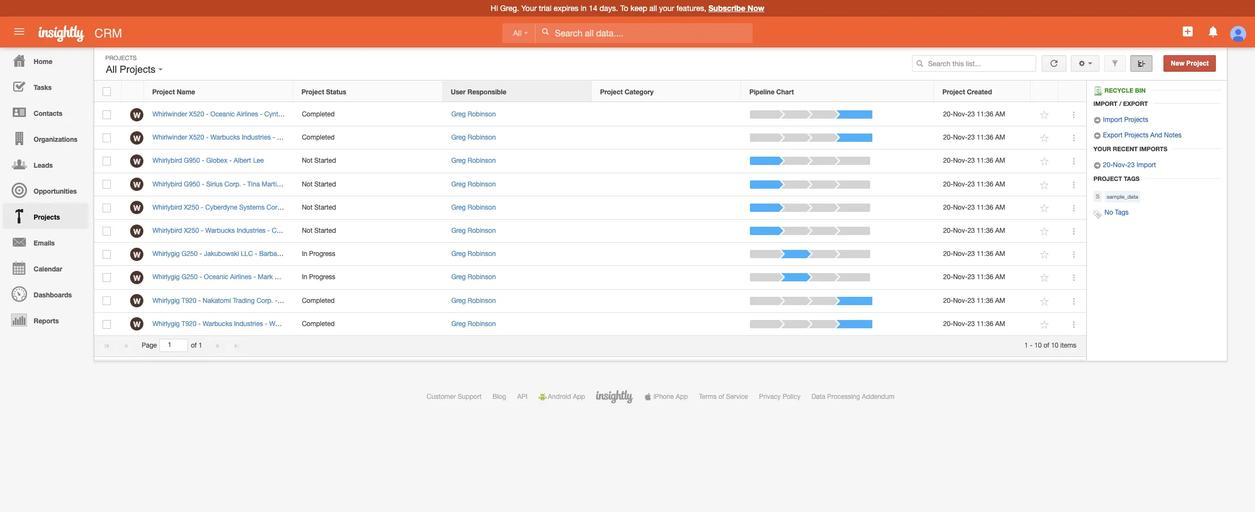 Task type: describe. For each thing, give the bounding box(es) containing it.
1 in from the top
[[302, 250, 307, 258]]

whirlygig g250 - oceanic airlines - mark sakda link
[[153, 273, 299, 281]]

2 vertical spatial import
[[1137, 161, 1157, 169]]

row containing project name
[[94, 81, 1086, 102]]

data
[[812, 393, 826, 401]]

1 - 10 of 10 items
[[1025, 342, 1077, 349]]

x250 for warbucks
[[184, 227, 199, 234]]

new
[[1172, 60, 1185, 67]]

started for nicole
[[315, 203, 336, 211]]

7 w row from the top
[[94, 243, 1087, 266]]

recent
[[1114, 145, 1139, 152]]

w link for whirlygig t920 - warbucks industries - wayne miyazaki
[[130, 317, 144, 331]]

greg for mills
[[452, 134, 466, 141]]

data processing addendum
[[812, 393, 895, 401]]

2 in from the top
[[302, 273, 307, 281]]

20-nov-23 11:36 am for martin
[[944, 180, 1006, 188]]

cell for smith
[[593, 220, 742, 243]]

api link
[[518, 393, 528, 401]]

status
[[326, 88, 346, 96]]

project tags
[[1094, 175, 1140, 182]]

follow image for smith
[[1040, 226, 1051, 237]]

martin
[[262, 180, 281, 188]]

- left globex
[[202, 157, 205, 165]]

0 horizontal spatial 1
[[199, 342, 202, 349]]

greg robinson link for samantha
[[452, 297, 496, 304]]

w link for whirlybird x250 - warbucks industries - carlos smith
[[130, 224, 144, 238]]

follow image for sakda
[[1040, 273, 1051, 283]]

nov- for whirlygig g250 - oceanic airlines - mark sakda
[[954, 273, 968, 281]]

11:36 for sakda
[[977, 273, 994, 281]]

20-nov-23 import link
[[1094, 161, 1157, 169]]

g250 for jakubowski
[[182, 250, 198, 258]]

iphone app link
[[644, 393, 688, 401]]

project for project created
[[943, 88, 966, 96]]

1 started from the top
[[315, 157, 336, 165]]

6 w row from the top
[[94, 220, 1087, 243]]

row group containing project name
[[94, 81, 1086, 102]]

customer support link
[[427, 393, 482, 401]]

7 greg from the top
[[452, 250, 466, 258]]

hi
[[491, 4, 498, 13]]

am for martin
[[996, 180, 1006, 188]]

- left mark
[[254, 273, 256, 281]]

smith
[[293, 227, 310, 234]]

wayne
[[269, 320, 289, 328]]

tina
[[247, 180, 260, 188]]

follow image for mills
[[1040, 133, 1051, 144]]

created
[[968, 88, 993, 96]]

greg robinson for martin
[[452, 180, 496, 188]]

refresh list image
[[1049, 60, 1060, 67]]

trading
[[233, 297, 255, 304]]

privacy policy link
[[760, 393, 801, 401]]

days.
[[600, 4, 618, 13]]

g250 for oceanic
[[182, 273, 198, 281]]

now
[[748, 3, 765, 13]]

blog link
[[493, 393, 506, 401]]

android app
[[548, 393, 585, 401]]

oceanic for x520
[[211, 110, 235, 118]]

3 greg from the top
[[452, 157, 466, 165]]

nov- for whirlybird x250 - cyberdyne systems corp. - nicole gomez
[[954, 203, 968, 211]]

not for martin
[[302, 180, 313, 188]]

and
[[1151, 131, 1163, 139]]

robinson for mills
[[468, 134, 496, 141]]

gomez
[[310, 203, 331, 211]]

20-nov-23 11:36 am for smith
[[944, 227, 1006, 234]]

in progress cell for whirlygig g250 - oceanic airlines - mark sakda
[[294, 266, 443, 289]]

samantha
[[279, 297, 310, 304]]

nov- for whirlygig t920 - warbucks industries - wayne miyazaki
[[954, 320, 968, 328]]

follow image for samantha
[[1040, 296, 1051, 307]]

1 completed from the top
[[302, 110, 335, 118]]

11:36 for mills
[[977, 134, 994, 141]]

corp. for trading
[[257, 297, 273, 304]]

7 cell from the top
[[593, 243, 742, 266]]

no tags link
[[1105, 209, 1129, 216]]

greg for sakda
[[452, 273, 466, 281]]

robinson for samantha
[[468, 297, 496, 304]]

android app link
[[539, 393, 585, 401]]

terms of service link
[[699, 393, 749, 401]]

nicole
[[290, 203, 308, 211]]

reports link
[[3, 307, 88, 333]]

crm
[[95, 26, 122, 40]]

2 horizontal spatial of
[[1044, 342, 1050, 349]]

2 follow image from the top
[[1040, 156, 1051, 167]]

not for nicole
[[302, 203, 313, 211]]

7 greg robinson from the top
[[452, 250, 496, 258]]

7 20-nov-23 11:36 am cell from the top
[[935, 243, 1032, 266]]

- left wayne
[[265, 320, 268, 328]]

1 greg robinson link from the top
[[452, 110, 496, 118]]

sirius
[[206, 180, 223, 188]]

wright
[[311, 297, 331, 304]]

1 10 from the left
[[1035, 342, 1042, 349]]

follow image
[[1040, 110, 1051, 120]]

all for all projects
[[106, 64, 117, 75]]

whirlybird g950 - globex - albert lee link
[[153, 157, 270, 165]]

1 progress from the top
[[309, 250, 336, 258]]

cog image
[[1079, 60, 1087, 67]]

w link for whirlybird x250 - cyberdyne systems corp. - nicole gomez
[[130, 201, 144, 214]]

projects for all projects
[[120, 64, 156, 75]]

- left nakatomi
[[198, 297, 201, 304]]

3 11:36 from the top
[[977, 157, 994, 165]]

calendar
[[34, 265, 62, 273]]

cell for sakda
[[593, 266, 742, 289]]

support
[[458, 393, 482, 401]]

Search all data.... text field
[[536, 23, 753, 43]]

reports
[[34, 317, 59, 325]]

20-nov-23 11:36 am cell for martin
[[935, 173, 1032, 196]]

20- for whirlybird x250 - cyberdyne systems corp. - nicole gomez
[[944, 203, 954, 211]]

whirlygig t920 - nakatomi trading corp. - samantha wright link
[[153, 297, 336, 304]]

- up whirlybird g950 - globex - albert lee
[[206, 134, 209, 141]]

export inside export projects and notes link
[[1104, 131, 1123, 139]]

navigation containing home
[[0, 47, 88, 333]]

23 for whirlybird g950 - globex - albert lee
[[968, 157, 976, 165]]

whirlygig for whirlygig t920 - nakatomi trading corp. - samantha wright
[[153, 297, 180, 304]]

cell for samantha
[[593, 289, 742, 313]]

greg for smith
[[452, 227, 466, 234]]

processing
[[828, 393, 861, 401]]

in progress
[[302, 273, 336, 281]]

whirlygig t920 - nakatomi trading corp. - samantha wright
[[153, 297, 331, 304]]

whirlygig g250 - jakubowski llc - barbara lane in progress
[[153, 250, 336, 258]]

7 greg robinson link from the top
[[452, 250, 496, 258]]

contacts
[[34, 109, 62, 118]]

recycle bin link
[[1094, 87, 1152, 96]]

1 not started from the top
[[302, 157, 336, 165]]

20- for whirlygig g250 - oceanic airlines - mark sakda
[[944, 273, 954, 281]]

project status
[[302, 88, 346, 96]]

10 w row from the top
[[94, 313, 1087, 336]]

home link
[[3, 47, 88, 73]]

1 20-nov-23 11:36 am from the top
[[944, 110, 1006, 118]]

3 greg robinson from the top
[[452, 157, 496, 165]]

greg robinson link for sakda
[[452, 273, 496, 281]]

tags
[[1116, 209, 1129, 216]]

20-nov-23 11:36 am for samantha
[[944, 297, 1006, 304]]

completed cell for whirlwinder x520 - oceanic airlines - cynthia allen
[[294, 103, 443, 126]]

x520 for warbucks
[[189, 134, 204, 141]]

leads link
[[3, 151, 88, 177]]

- up of 1
[[198, 320, 201, 328]]

w link for whirlygig g250 - oceanic airlines - mark sakda
[[130, 271, 144, 284]]

whirlwinder x520 - oceanic airlines - cynthia allen completed
[[153, 110, 335, 118]]

20- for whirlybird g950 - globex - albert lee
[[944, 157, 954, 165]]

blog
[[493, 393, 506, 401]]

1 am from the top
[[996, 110, 1006, 118]]

project for project status
[[302, 88, 324, 96]]

cell for martin
[[593, 173, 742, 196]]

systems
[[239, 203, 265, 211]]

2 column header from the left
[[1059, 81, 1086, 102]]

your inside hi greg. your trial expires in 14 days. to keep all your features, subscribe now
[[522, 4, 537, 13]]

nov- for whirlygig t920 - nakatomi trading corp. - samantha wright
[[954, 297, 968, 304]]

1 robinson from the top
[[468, 110, 496, 118]]

greg robinson link for miyazaki
[[452, 320, 496, 328]]

mark
[[258, 273, 273, 281]]

20-nov-23 11:36 am cell for mills
[[935, 126, 1032, 150]]

20-nov-23 11:36 am cell for miyazaki
[[935, 313, 1032, 336]]

cynthia
[[264, 110, 287, 118]]

w link for whirlygig t920 - nakatomi trading corp. - samantha wright
[[130, 294, 144, 307]]

leads
[[34, 161, 53, 169]]

3 greg robinson link from the top
[[452, 157, 496, 165]]

industries for carlos
[[237, 227, 266, 234]]

not started cell for nicole
[[294, 196, 443, 220]]

1 cell from the top
[[593, 103, 742, 126]]

2 progress from the top
[[309, 273, 336, 281]]

whirlybird for whirlybird x250 - cyberdyne systems corp. - nicole gomez
[[153, 203, 182, 211]]

carlos
[[272, 227, 291, 234]]

whirlybird x250 - cyberdyne systems corp. - nicole gomez link
[[153, 203, 337, 211]]

whirlybird for whirlybird g950 - globex - albert lee
[[153, 157, 182, 165]]

0 vertical spatial export
[[1124, 100, 1149, 107]]

1 not started cell from the top
[[294, 150, 443, 173]]

policy
[[783, 393, 801, 401]]

emails
[[34, 239, 55, 247]]

greg.
[[500, 4, 519, 13]]

whirlwinder x520 - warbucks industries - roger mills
[[153, 134, 310, 141]]

1 not from the top
[[302, 157, 313, 165]]

show list view filters image
[[1112, 60, 1120, 67]]

greg for miyazaki
[[452, 320, 466, 328]]

in
[[581, 4, 587, 13]]

w for whirlybird g950 - sirius corp. - tina martin
[[133, 180, 141, 189]]

1 greg robinson from the top
[[452, 110, 496, 118]]

hi greg. your trial expires in 14 days. to keep all your features, subscribe now
[[491, 3, 765, 13]]

am for samantha
[[996, 297, 1006, 304]]

whirlybird g950 - sirius corp. - tina martin
[[153, 180, 281, 188]]

x250 for cyberdyne
[[184, 203, 199, 211]]

miyazaki
[[291, 320, 317, 328]]

expires
[[554, 4, 579, 13]]

23 for whirlwinder x520 - warbucks industries - roger mills
[[968, 134, 976, 141]]

android
[[548, 393, 571, 401]]

category
[[625, 88, 654, 96]]

circle arrow left image
[[1094, 132, 1102, 140]]

w for whirlybird x250 - cyberdyne systems corp. - nicole gomez
[[133, 203, 141, 213]]

globex
[[206, 157, 228, 165]]

1 w row from the top
[[94, 103, 1087, 126]]

2 10 from the left
[[1052, 342, 1059, 349]]

contacts link
[[3, 99, 88, 125]]

w link for whirlwinder x520 - oceanic airlines - cynthia allen
[[130, 108, 144, 121]]

sakda
[[275, 273, 294, 281]]

- up whirlwinder x520 - warbucks industries - roger mills
[[206, 110, 209, 118]]

whirlybird g950 - sirius corp. - tina martin link
[[153, 180, 286, 188]]

not started cell for martin
[[294, 173, 443, 196]]

llc
[[241, 250, 253, 258]]

3 am from the top
[[996, 157, 1006, 165]]

- left roger
[[273, 134, 275, 141]]

iphone
[[654, 393, 674, 401]]

project category
[[600, 88, 654, 96]]

opportunities
[[34, 187, 77, 195]]

greg robinson for sakda
[[452, 273, 496, 281]]

3 w row from the top
[[94, 150, 1087, 173]]

jakubowski
[[204, 250, 239, 258]]

w for whirlygig t920 - nakatomi trading corp. - samantha wright
[[133, 296, 141, 306]]

new project
[[1172, 60, 1210, 67]]

greg robinson link for smith
[[452, 227, 496, 234]]

projects inside navigation
[[34, 213, 60, 221]]

3 20-nov-23 11:36 am cell from the top
[[935, 150, 1032, 173]]

5 w row from the top
[[94, 196, 1087, 220]]

14
[[589, 4, 598, 13]]

import projects link
[[1094, 116, 1149, 124]]

7 am from the top
[[996, 250, 1006, 258]]

organizations link
[[3, 125, 88, 151]]

1 20-nov-23 11:36 am cell from the top
[[935, 103, 1032, 126]]

9 w row from the top
[[94, 289, 1087, 313]]

t920 for warbucks
[[182, 320, 197, 328]]

3 cell from the top
[[593, 150, 742, 173]]



Task type: vqa. For each thing, say whether or not it's contained in the screenshot.
1 - 5 of 5 items
no



Task type: locate. For each thing, give the bounding box(es) containing it.
column header down all projects
[[122, 81, 144, 102]]

warbucks
[[211, 134, 240, 141], [205, 227, 235, 234], [203, 320, 232, 328]]

1 horizontal spatial your
[[1094, 145, 1112, 152]]

0 horizontal spatial your
[[522, 4, 537, 13]]

follow image for martin
[[1040, 180, 1051, 190]]

warbucks for t920
[[203, 320, 232, 328]]

circle arrow right image up circle arrow left image
[[1094, 117, 1102, 124]]

1 vertical spatial circle arrow right image
[[1094, 162, 1102, 169]]

circle arrow right image inside import projects link
[[1094, 117, 1102, 124]]

4 completed cell from the top
[[294, 313, 443, 336]]

0 vertical spatial g950
[[184, 157, 200, 165]]

project up s
[[1094, 175, 1123, 182]]

1 completed cell from the top
[[294, 103, 443, 126]]

2 x250 from the top
[[184, 227, 199, 234]]

import down /
[[1104, 116, 1123, 124]]

sample_data
[[1107, 193, 1139, 200]]

warbucks for x520
[[211, 134, 240, 141]]

10 20-nov-23 11:36 am from the top
[[944, 320, 1006, 328]]

5 cell from the top
[[593, 196, 742, 220]]

projects
[[105, 55, 137, 61], [120, 64, 156, 75], [1125, 116, 1149, 124], [1125, 131, 1149, 139], [34, 213, 60, 221]]

2 t920 from the top
[[182, 320, 197, 328]]

1 whirlybird from the top
[[153, 157, 182, 165]]

4 greg robinson link from the top
[[452, 180, 496, 188]]

6 20-nov-23 11:36 am from the top
[[944, 227, 1006, 234]]

home
[[34, 57, 52, 66]]

w
[[133, 110, 141, 120], [133, 133, 141, 143], [133, 157, 141, 166], [133, 180, 141, 189], [133, 203, 141, 213], [133, 227, 141, 236], [133, 250, 141, 259], [133, 273, 141, 282], [133, 296, 141, 306], [133, 320, 141, 329]]

all projects
[[106, 64, 158, 75]]

project for project tags
[[1094, 175, 1123, 182]]

8 w link from the top
[[130, 271, 144, 284]]

20-nov-23 11:36 am for sakda
[[944, 273, 1006, 281]]

completed for samantha
[[302, 297, 335, 304]]

w for whirlybird x250 - warbucks industries - carlos smith
[[133, 227, 141, 236]]

0 horizontal spatial all
[[106, 64, 117, 75]]

1 vertical spatial oceanic
[[204, 273, 228, 281]]

1 vertical spatial your
[[1094, 145, 1112, 152]]

all
[[513, 29, 522, 37], [106, 64, 117, 75]]

23
[[968, 110, 976, 118], [968, 134, 976, 141], [968, 157, 976, 165], [1128, 161, 1136, 169], [968, 180, 976, 188], [968, 203, 976, 211], [968, 227, 976, 234], [968, 250, 976, 258], [968, 273, 976, 281], [968, 297, 976, 304], [968, 320, 976, 328]]

2 greg robinson link from the top
[[452, 134, 496, 141]]

completed down allen
[[302, 134, 335, 141]]

search image
[[916, 60, 924, 67]]

projects up export projects and notes link
[[1125, 116, 1149, 124]]

cell for miyazaki
[[593, 313, 742, 336]]

10 11:36 from the top
[[977, 320, 994, 328]]

not started for smith
[[302, 227, 336, 234]]

7 11:36 from the top
[[977, 250, 994, 258]]

1 vertical spatial all
[[106, 64, 117, 75]]

s
[[1096, 193, 1100, 200]]

Search this list... text field
[[913, 55, 1037, 72]]

0 vertical spatial progress
[[309, 250, 336, 258]]

g950 left globex
[[184, 157, 200, 165]]

1 horizontal spatial all
[[513, 29, 522, 37]]

warbucks down "cyberdyne"
[[205, 227, 235, 234]]

not up the smith
[[302, 203, 313, 211]]

all link
[[502, 23, 536, 43]]

- left tina
[[243, 180, 246, 188]]

navigation
[[0, 47, 88, 333]]

your recent imports
[[1094, 145, 1168, 152]]

not down the mills
[[302, 157, 313, 165]]

white image
[[542, 28, 550, 35]]

notifications image
[[1207, 25, 1220, 38]]

completed cell for whirlygig t920 - nakatomi trading corp. - samantha wright
[[294, 289, 443, 313]]

6 w from the top
[[133, 227, 141, 236]]

- left "cyberdyne"
[[201, 203, 204, 211]]

1 left the items
[[1025, 342, 1029, 349]]

0 horizontal spatial app
[[573, 393, 585, 401]]

9 greg from the top
[[452, 297, 466, 304]]

w for whirlwinder x520 - oceanic airlines - cynthia allen
[[133, 110, 141, 120]]

2 vertical spatial warbucks
[[203, 320, 232, 328]]

g250 down whirlygig g250 - jakubowski llc - barbara lane link
[[182, 273, 198, 281]]

x250 up whirlygig g250 - jakubowski llc - barbara lane link
[[184, 227, 199, 234]]

export down bin
[[1124, 100, 1149, 107]]

greg robinson
[[452, 110, 496, 118], [452, 134, 496, 141], [452, 157, 496, 165], [452, 180, 496, 188], [452, 203, 496, 211], [452, 227, 496, 234], [452, 250, 496, 258], [452, 273, 496, 281], [452, 297, 496, 304], [452, 320, 496, 328]]

progress
[[309, 250, 336, 258], [309, 273, 336, 281]]

5 greg robinson link from the top
[[452, 203, 496, 211]]

whirlwinder for whirlwinder x520 - warbucks industries - roger mills
[[153, 134, 187, 141]]

your left trial
[[522, 4, 537, 13]]

all for all
[[513, 29, 522, 37]]

8 robinson from the top
[[468, 273, 496, 281]]

1 vertical spatial t920
[[182, 320, 197, 328]]

0 vertical spatial import
[[1094, 100, 1118, 107]]

app for android app
[[573, 393, 585, 401]]

0 vertical spatial your
[[522, 4, 537, 13]]

2 vertical spatial corp.
[[257, 297, 273, 304]]

9 w link from the top
[[130, 294, 144, 307]]

1 vertical spatial in
[[302, 273, 307, 281]]

6 follow image from the top
[[1040, 250, 1051, 260]]

completed cell for whirlygig t920 - warbucks industries - wayne miyazaki
[[294, 313, 443, 336]]

g950 left sirius
[[184, 180, 200, 188]]

corp. right trading
[[257, 297, 273, 304]]

completed down the project status
[[302, 110, 335, 118]]

1 vertical spatial export
[[1104, 131, 1123, 139]]

whirlybird for whirlybird x250 - warbucks industries - carlos smith
[[153, 227, 182, 234]]

10
[[1035, 342, 1042, 349], [1052, 342, 1059, 349]]

greg for samantha
[[452, 297, 466, 304]]

in right sakda
[[302, 273, 307, 281]]

cell for nicole
[[593, 196, 742, 220]]

subscribe now link
[[709, 3, 765, 13]]

0 vertical spatial all
[[513, 29, 522, 37]]

x520 down "name"
[[189, 110, 204, 118]]

1 vertical spatial whirlwinder
[[153, 134, 187, 141]]

allen
[[289, 110, 303, 118]]

whirlybird x250 - warbucks industries - carlos smith
[[153, 227, 310, 234]]

0 vertical spatial t920
[[182, 297, 197, 304]]

row group
[[94, 81, 1086, 102], [94, 103, 1087, 336]]

2 11:36 from the top
[[977, 134, 994, 141]]

w link for whirlwinder x520 - warbucks industries - roger mills
[[130, 131, 144, 144]]

1 w link from the top
[[130, 108, 144, 121]]

0 horizontal spatial column header
[[122, 81, 144, 102]]

not started cell for smith
[[294, 220, 443, 243]]

3 not started cell from the top
[[294, 196, 443, 220]]

0 vertical spatial g250
[[182, 250, 198, 258]]

project left "name"
[[152, 88, 175, 96]]

8 am from the top
[[996, 273, 1006, 281]]

airlines up whirlwinder x520 - warbucks industries - roger mills link
[[237, 110, 258, 118]]

8 greg from the top
[[452, 273, 466, 281]]

7 20-nov-23 11:36 am from the top
[[944, 250, 1006, 258]]

not started down gomez
[[302, 227, 336, 234]]

0 vertical spatial row group
[[94, 81, 1086, 102]]

11:36 for smith
[[977, 227, 994, 234]]

circle arrow right image
[[1094, 117, 1102, 124], [1094, 162, 1102, 169]]

albert
[[234, 157, 251, 165]]

project left created
[[943, 88, 966, 96]]

3 completed cell from the top
[[294, 289, 443, 313]]

20-nov-23 11:36 am for nicole
[[944, 203, 1006, 211]]

pipeline
[[750, 88, 775, 96]]

projects for export projects and notes
[[1125, 131, 1149, 139]]

import left /
[[1094, 100, 1118, 107]]

2 row group from the top
[[94, 103, 1087, 336]]

airlines for cynthia
[[237, 110, 258, 118]]

project left status
[[302, 88, 324, 96]]

responsible
[[468, 88, 507, 96]]

0 vertical spatial whirlwinder
[[153, 110, 187, 118]]

projects up project name
[[120, 64, 156, 75]]

whirlwinder up whirlybird g950 - globex - albert lee
[[153, 134, 187, 141]]

- left cynthia
[[260, 110, 263, 118]]

23 for whirlygig t920 - warbucks industries - wayne miyazaki
[[968, 320, 976, 328]]

9 am from the top
[[996, 297, 1006, 304]]

row group containing w
[[94, 103, 1087, 336]]

terms
[[699, 393, 717, 401]]

industries up lee
[[242, 134, 271, 141]]

5 20-nov-23 11:36 am from the top
[[944, 203, 1006, 211]]

2 whirlwinder from the top
[[153, 134, 187, 141]]

t920 up of 1
[[182, 320, 197, 328]]

projects up all projects
[[105, 55, 137, 61]]

not up nicole at the left top
[[302, 180, 313, 188]]

greg robinson for mills
[[452, 134, 496, 141]]

whirlybird x250 - warbucks industries - carlos smith link
[[153, 227, 316, 234]]

projects for import projects
[[1125, 116, 1149, 124]]

of 1
[[191, 342, 202, 349]]

20-nov-23 11:36 am cell for nicole
[[935, 196, 1032, 220]]

- left sirius
[[202, 180, 205, 188]]

20- for whirlwinder x520 - warbucks industries - roger mills
[[944, 134, 954, 141]]

23 for whirlybird x250 - warbucks industries - carlos smith
[[968, 227, 976, 234]]

completed for mills
[[302, 134, 335, 141]]

robinson for sakda
[[468, 273, 496, 281]]

dashboards
[[34, 291, 72, 299]]

robinson for miyazaki
[[468, 320, 496, 328]]

- left samantha
[[275, 297, 278, 304]]

warbucks down nakatomi
[[203, 320, 232, 328]]

1 vertical spatial progress
[[309, 273, 336, 281]]

export right circle arrow left image
[[1104, 131, 1123, 139]]

am for miyazaki
[[996, 320, 1006, 328]]

4 w from the top
[[133, 180, 141, 189]]

import down imports
[[1137, 161, 1157, 169]]

2 app from the left
[[676, 393, 688, 401]]

not
[[302, 157, 313, 165], [302, 180, 313, 188], [302, 203, 313, 211], [302, 227, 313, 234]]

x250 left "cyberdyne"
[[184, 203, 199, 211]]

greg robinson for miyazaki
[[452, 320, 496, 328]]

completed cell
[[294, 103, 443, 126], [294, 126, 443, 150], [294, 289, 443, 313], [294, 313, 443, 336]]

whirlwinder down project name
[[153, 110, 187, 118]]

20- for whirlygig t920 - warbucks industries - wayne miyazaki
[[944, 320, 954, 328]]

circle arrow right image up the "project tags"
[[1094, 162, 1102, 169]]

greg robinson link for nicole
[[452, 203, 496, 211]]

in progress cell
[[294, 243, 443, 266], [294, 266, 443, 289]]

data processing addendum link
[[812, 393, 895, 401]]

- left nicole at the left top
[[285, 203, 288, 211]]

not started cell
[[294, 150, 443, 173], [294, 173, 443, 196], [294, 196, 443, 220], [294, 220, 443, 243]]

not started up gomez
[[302, 180, 336, 188]]

4 greg robinson from the top
[[452, 180, 496, 188]]

import
[[1094, 100, 1118, 107], [1104, 116, 1123, 124], [1137, 161, 1157, 169]]

1 x250 from the top
[[184, 203, 199, 211]]

20-nov-23 11:36 am cell for sakda
[[935, 266, 1032, 289]]

of left the items
[[1044, 342, 1050, 349]]

notes
[[1165, 131, 1182, 139]]

industries down whirlygig t920 - nakatomi trading corp. - samantha wright link
[[234, 320, 263, 328]]

projects link
[[3, 203, 88, 229]]

4 am from the top
[[996, 180, 1006, 188]]

4 whirlybird from the top
[[153, 227, 182, 234]]

23 for whirlybird x250 - cyberdyne systems corp. - nicole gomez
[[968, 203, 976, 211]]

2 vertical spatial industries
[[234, 320, 263, 328]]

3 not from the top
[[302, 203, 313, 211]]

export projects and notes
[[1102, 131, 1182, 139]]

follow image
[[1040, 133, 1051, 144], [1040, 156, 1051, 167], [1040, 180, 1051, 190], [1040, 203, 1051, 213], [1040, 226, 1051, 237], [1040, 250, 1051, 260], [1040, 273, 1051, 283], [1040, 296, 1051, 307], [1040, 319, 1051, 330]]

all down the "crm"
[[106, 64, 117, 75]]

page
[[142, 342, 157, 349]]

7 robinson from the top
[[468, 250, 496, 258]]

8 20-nov-23 11:36 am from the top
[[944, 273, 1006, 281]]

w link for whirlygig g250 - jakubowski llc - barbara lane
[[130, 248, 144, 261]]

1 vertical spatial warbucks
[[205, 227, 235, 234]]

column header down cog image
[[1059, 81, 1086, 102]]

8 w row from the top
[[94, 266, 1087, 289]]

20- for whirlygig t920 - nakatomi trading corp. - samantha wright
[[944, 297, 954, 304]]

your down circle arrow left image
[[1094, 145, 1112, 152]]

industries for roger
[[242, 134, 271, 141]]

10 robinson from the top
[[468, 320, 496, 328]]

not started up the smith
[[302, 203, 336, 211]]

1 right '1' field
[[199, 342, 202, 349]]

2 20-nov-23 11:36 am from the top
[[944, 134, 1006, 141]]

project name
[[152, 88, 195, 96]]

6 robinson from the top
[[468, 227, 496, 234]]

completed
[[302, 110, 335, 118], [302, 134, 335, 141], [302, 297, 335, 304], [302, 320, 335, 328]]

20-nov-23 import
[[1102, 161, 1157, 169]]

column header
[[122, 81, 144, 102], [1059, 81, 1086, 102]]

- up whirlygig g250 - jakubowski llc - barbara lane link
[[201, 227, 204, 234]]

20-nov-23 11:36 am for miyazaki
[[944, 320, 1006, 328]]

1 horizontal spatial app
[[676, 393, 688, 401]]

9 20-nov-23 11:36 am cell from the top
[[935, 289, 1032, 313]]

6 greg robinson from the top
[[452, 227, 496, 234]]

recycle bin
[[1105, 87, 1146, 94]]

greg robinson for smith
[[452, 227, 496, 234]]

whirlybird g950 - globex - albert lee
[[153, 157, 264, 165]]

whirlybird
[[153, 157, 182, 165], [153, 180, 182, 188], [153, 203, 182, 211], [153, 227, 182, 234]]

x520 up whirlybird g950 - globex - albert lee
[[189, 134, 204, 141]]

1 whirlygig from the top
[[153, 250, 180, 258]]

1 horizontal spatial of
[[719, 393, 725, 401]]

None checkbox
[[103, 110, 111, 119], [103, 134, 111, 142], [103, 203, 111, 212], [103, 273, 111, 282], [103, 297, 111, 305], [103, 320, 111, 329], [103, 110, 111, 119], [103, 134, 111, 142], [103, 203, 111, 212], [103, 273, 111, 282], [103, 297, 111, 305], [103, 320, 111, 329]]

mills
[[297, 134, 310, 141]]

2 w link from the top
[[130, 131, 144, 144]]

1 horizontal spatial export
[[1124, 100, 1149, 107]]

show sidebar image
[[1139, 60, 1146, 67]]

4 cell from the top
[[593, 173, 742, 196]]

3 whirlygig from the top
[[153, 297, 180, 304]]

2 20-nov-23 11:36 am cell from the top
[[935, 126, 1032, 150]]

app right android
[[573, 393, 585, 401]]

1 greg from the top
[[452, 110, 466, 118]]

whirlybird for whirlybird g950 - sirius corp. - tina martin
[[153, 180, 182, 188]]

circle arrow right image inside 20-nov-23 import link
[[1094, 162, 1102, 169]]

20-nov-23 11:36 am for mills
[[944, 134, 1006, 141]]

20- for whirlybird x250 - warbucks industries - carlos smith
[[944, 227, 954, 234]]

23 for whirlygig g250 - oceanic airlines - mark sakda
[[968, 273, 976, 281]]

5 greg from the top
[[452, 203, 466, 211]]

completed cell for whirlwinder x520 - warbucks industries - roger mills
[[294, 126, 443, 150]]

2 greg robinson from the top
[[452, 134, 496, 141]]

5 w from the top
[[133, 203, 141, 213]]

4 started from the top
[[315, 227, 336, 234]]

2 circle arrow right image from the top
[[1094, 162, 1102, 169]]

app right iphone
[[676, 393, 688, 401]]

progress up in progress at the bottom left of the page
[[309, 250, 336, 258]]

customer
[[427, 393, 456, 401]]

1 vertical spatial g950
[[184, 180, 200, 188]]

project right new
[[1187, 60, 1210, 67]]

3 robinson from the top
[[468, 157, 496, 165]]

9 w from the top
[[133, 296, 141, 306]]

0 vertical spatial corp.
[[225, 180, 241, 188]]

4 w row from the top
[[94, 173, 1087, 196]]

3 20-nov-23 11:36 am from the top
[[944, 157, 1006, 165]]

greg robinson link
[[452, 110, 496, 118], [452, 134, 496, 141], [452, 157, 496, 165], [452, 180, 496, 188], [452, 203, 496, 211], [452, 227, 496, 234], [452, 250, 496, 258], [452, 273, 496, 281], [452, 297, 496, 304], [452, 320, 496, 328]]

2 whirlygig from the top
[[153, 273, 180, 281]]

1 g950 from the top
[[184, 157, 200, 165]]

whirlybird x250 - cyberdyne systems corp. - nicole gomez
[[153, 203, 331, 211]]

imports
[[1140, 145, 1168, 152]]

1 horizontal spatial 10
[[1052, 342, 1059, 349]]

api
[[518, 393, 528, 401]]

0 horizontal spatial of
[[191, 342, 197, 349]]

- left the carlos
[[268, 227, 270, 234]]

1 whirlwinder from the top
[[153, 110, 187, 118]]

4 follow image from the top
[[1040, 203, 1051, 213]]

no
[[1105, 209, 1114, 216]]

0 vertical spatial x250
[[184, 203, 199, 211]]

privacy policy
[[760, 393, 801, 401]]

w for whirlygig g250 - jakubowski llc - barbara lane
[[133, 250, 141, 259]]

0 vertical spatial oceanic
[[211, 110, 235, 118]]

1 follow image from the top
[[1040, 133, 1051, 144]]

warbucks down the whirlwinder x520 - oceanic airlines - cynthia allen link
[[211, 134, 240, 141]]

airlines
[[237, 110, 258, 118], [230, 273, 252, 281]]

iphone app
[[654, 393, 688, 401]]

terms of service
[[699, 393, 749, 401]]

- left albert
[[229, 157, 232, 165]]

greg robinson link for martin
[[452, 180, 496, 188]]

of right terms
[[719, 393, 725, 401]]

1
[[199, 342, 202, 349], [1025, 342, 1029, 349]]

None checkbox
[[103, 87, 111, 96], [103, 157, 111, 166], [103, 180, 111, 189], [103, 227, 111, 236], [103, 250, 111, 259], [103, 87, 111, 96], [103, 157, 111, 166], [103, 180, 111, 189], [103, 227, 111, 236], [103, 250, 111, 259]]

completed down wright
[[302, 320, 335, 328]]

tasks link
[[3, 73, 88, 99]]

-
[[206, 110, 209, 118], [260, 110, 263, 118], [206, 134, 209, 141], [273, 134, 275, 141], [202, 157, 205, 165], [229, 157, 232, 165], [202, 180, 205, 188], [243, 180, 246, 188], [201, 203, 204, 211], [285, 203, 288, 211], [201, 227, 204, 234], [268, 227, 270, 234], [200, 250, 202, 258], [255, 250, 258, 258], [200, 273, 202, 281], [254, 273, 256, 281], [198, 297, 201, 304], [275, 297, 278, 304], [198, 320, 201, 328], [265, 320, 268, 328], [1031, 342, 1033, 349]]

corp.
[[225, 180, 241, 188], [267, 203, 283, 211], [257, 297, 273, 304]]

6 greg from the top
[[452, 227, 466, 234]]

greg robinson link for mills
[[452, 134, 496, 141]]

- left the items
[[1031, 342, 1033, 349]]

11:36 for martin
[[977, 180, 994, 188]]

keep
[[631, 4, 648, 13]]

tags
[[1125, 175, 1140, 182]]

1 vertical spatial x250
[[184, 227, 199, 234]]

project left category
[[600, 88, 623, 96]]

20-
[[944, 110, 954, 118], [944, 134, 954, 141], [944, 157, 954, 165], [1104, 161, 1114, 169], [944, 180, 954, 188], [944, 203, 954, 211], [944, 227, 954, 234], [944, 250, 954, 258], [944, 273, 954, 281], [944, 297, 954, 304], [944, 320, 954, 328]]

9 20-nov-23 11:36 am from the top
[[944, 297, 1006, 304]]

in progress cell up in progress at the bottom left of the page
[[294, 243, 443, 266]]

oceanic up nakatomi
[[204, 273, 228, 281]]

corp. right sirius
[[225, 180, 241, 188]]

1 circle arrow right image from the top
[[1094, 117, 1102, 124]]

1 horizontal spatial 1
[[1025, 342, 1029, 349]]

all down the greg.
[[513, 29, 522, 37]]

1 column header from the left
[[122, 81, 144, 102]]

addendum
[[862, 393, 895, 401]]

project for project name
[[152, 88, 175, 96]]

follow image for miyazaki
[[1040, 319, 1051, 330]]

projects inside button
[[120, 64, 156, 75]]

1 vertical spatial industries
[[237, 227, 266, 234]]

2 w row from the top
[[94, 126, 1087, 150]]

no tags
[[1105, 209, 1129, 216]]

am for nicole
[[996, 203, 1006, 211]]

0 vertical spatial x520
[[189, 110, 204, 118]]

not started down the mills
[[302, 157, 336, 165]]

0 vertical spatial in
[[302, 250, 307, 258]]

greg for martin
[[452, 180, 466, 188]]

1 vertical spatial airlines
[[230, 273, 252, 281]]

11:36 for nicole
[[977, 203, 994, 211]]

airlines up whirlygig t920 - nakatomi trading corp. - samantha wright
[[230, 273, 252, 281]]

whirlwinder x520 - oceanic airlines - cynthia allen link
[[153, 110, 309, 118]]

whirlygig for whirlygig g250 - jakubowski llc - barbara lane in progress
[[153, 250, 180, 258]]

user responsible
[[451, 88, 507, 96]]

in progress cell up wright
[[294, 266, 443, 289]]

not started for nicole
[[302, 203, 336, 211]]

6 greg robinson link from the top
[[452, 227, 496, 234]]

of right '1' field
[[191, 342, 197, 349]]

1 field
[[160, 340, 188, 351]]

2 completed from the top
[[302, 134, 335, 141]]

9 11:36 from the top
[[977, 297, 994, 304]]

row
[[94, 81, 1086, 102]]

1 horizontal spatial column header
[[1059, 81, 1086, 102]]

w link for whirlybird g950 - sirius corp. - tina martin
[[130, 178, 144, 191]]

2 greg from the top
[[452, 134, 466, 141]]

4 not started from the top
[[302, 227, 336, 234]]

whirlygig for whirlygig t920 - warbucks industries - wayne miyazaki
[[153, 320, 180, 328]]

all inside button
[[106, 64, 117, 75]]

t920 left nakatomi
[[182, 297, 197, 304]]

sample_data link
[[1105, 191, 1141, 203]]

g950 for sirius
[[184, 180, 200, 188]]

lee
[[253, 157, 264, 165]]

20-nov-23 11:36 am cell for samantha
[[935, 289, 1032, 313]]

1 vertical spatial corp.
[[267, 203, 283, 211]]

g950 for globex
[[184, 157, 200, 165]]

am for mills
[[996, 134, 1006, 141]]

your
[[522, 4, 537, 13], [1094, 145, 1112, 152]]

projects up your recent imports on the right of page
[[1125, 131, 1149, 139]]

cell
[[593, 103, 742, 126], [593, 126, 742, 150], [593, 150, 742, 173], [593, 173, 742, 196], [593, 196, 742, 220], [593, 220, 742, 243], [593, 243, 742, 266], [593, 266, 742, 289], [593, 289, 742, 313], [593, 313, 742, 336]]

tasks
[[34, 83, 52, 92]]

x520 for oceanic
[[189, 110, 204, 118]]

progress up wright
[[309, 273, 336, 281]]

not started for martin
[[302, 180, 336, 188]]

1 vertical spatial x520
[[189, 134, 204, 141]]

circle arrow right image for import projects
[[1094, 117, 1102, 124]]

8 20-nov-23 11:36 am cell from the top
[[935, 266, 1032, 289]]

completed down in progress at the bottom left of the page
[[302, 297, 335, 304]]

features,
[[677, 4, 707, 13]]

1 vertical spatial row group
[[94, 103, 1087, 336]]

am for sakda
[[996, 273, 1006, 281]]

20-nov-23 11:36 am cell
[[935, 103, 1032, 126], [935, 126, 1032, 150], [935, 150, 1032, 173], [935, 173, 1032, 196], [935, 196, 1032, 220], [935, 220, 1032, 243], [935, 243, 1032, 266], [935, 266, 1032, 289], [935, 289, 1032, 313], [935, 313, 1032, 336]]

whirlygig g250 - jakubowski llc - barbara lane link
[[153, 250, 305, 258]]

robinson for smith
[[468, 227, 496, 234]]

corp. for systems
[[267, 203, 283, 211]]

0 vertical spatial circle arrow right image
[[1094, 117, 1102, 124]]

6 20-nov-23 11:36 am cell from the top
[[935, 220, 1032, 243]]

0 vertical spatial airlines
[[237, 110, 258, 118]]

name
[[177, 88, 195, 96]]

w for whirlygig t920 - warbucks industries - wayne miyazaki
[[133, 320, 141, 329]]

nov-
[[954, 110, 968, 118], [954, 134, 968, 141], [954, 157, 968, 165], [1114, 161, 1128, 169], [954, 180, 968, 188], [954, 203, 968, 211], [954, 227, 968, 234], [954, 250, 968, 258], [954, 273, 968, 281], [954, 297, 968, 304], [954, 320, 968, 328]]

3 not started from the top
[[302, 203, 336, 211]]

started for smith
[[315, 227, 336, 234]]

2 not started from the top
[[302, 180, 336, 188]]

3 started from the top
[[315, 203, 336, 211]]

0 vertical spatial industries
[[242, 134, 271, 141]]

import projects
[[1102, 116, 1149, 124]]

greg robinson for samantha
[[452, 297, 496, 304]]

10 20-nov-23 11:36 am cell from the top
[[935, 313, 1032, 336]]

0 horizontal spatial 10
[[1035, 342, 1042, 349]]

4 greg from the top
[[452, 180, 466, 188]]

1 vertical spatial g250
[[182, 273, 198, 281]]

w row
[[94, 103, 1087, 126], [94, 126, 1087, 150], [94, 150, 1087, 173], [94, 173, 1087, 196], [94, 196, 1087, 220], [94, 220, 1087, 243], [94, 243, 1087, 266], [94, 266, 1087, 289], [94, 289, 1087, 313], [94, 313, 1087, 336]]

- down whirlygig g250 - jakubowski llc - barbara lane link
[[200, 273, 202, 281]]

not down nicole at the left top
[[302, 227, 313, 234]]

- right llc at left
[[255, 250, 258, 258]]

industries down systems
[[237, 227, 266, 234]]

oceanic up whirlwinder x520 - warbucks industries - roger mills
[[211, 110, 235, 118]]

trial
[[539, 4, 552, 13]]

0 vertical spatial warbucks
[[211, 134, 240, 141]]

11:36 for miyazaki
[[977, 320, 994, 328]]

- left 'jakubowski'
[[200, 250, 202, 258]]

0 horizontal spatial export
[[1104, 131, 1123, 139]]

corp. right systems
[[267, 203, 283, 211]]

whirlygig t920 - warbucks industries - wayne miyazaki
[[153, 320, 317, 328]]

w link
[[130, 108, 144, 121], [130, 131, 144, 144], [130, 154, 144, 168], [130, 178, 144, 191], [130, 201, 144, 214], [130, 224, 144, 238], [130, 248, 144, 261], [130, 271, 144, 284], [130, 294, 144, 307], [130, 317, 144, 331]]

in right lane
[[302, 250, 307, 258]]

1 vertical spatial import
[[1104, 116, 1123, 124]]

not started
[[302, 157, 336, 165], [302, 180, 336, 188], [302, 203, 336, 211], [302, 227, 336, 234]]

g250 left 'jakubowski'
[[182, 250, 198, 258]]

to
[[621, 4, 629, 13]]

started
[[315, 157, 336, 165], [315, 180, 336, 188], [315, 203, 336, 211], [315, 227, 336, 234]]

1 11:36 from the top
[[977, 110, 994, 118]]

projects up emails link
[[34, 213, 60, 221]]

service
[[727, 393, 749, 401]]

6 am from the top
[[996, 227, 1006, 234]]



